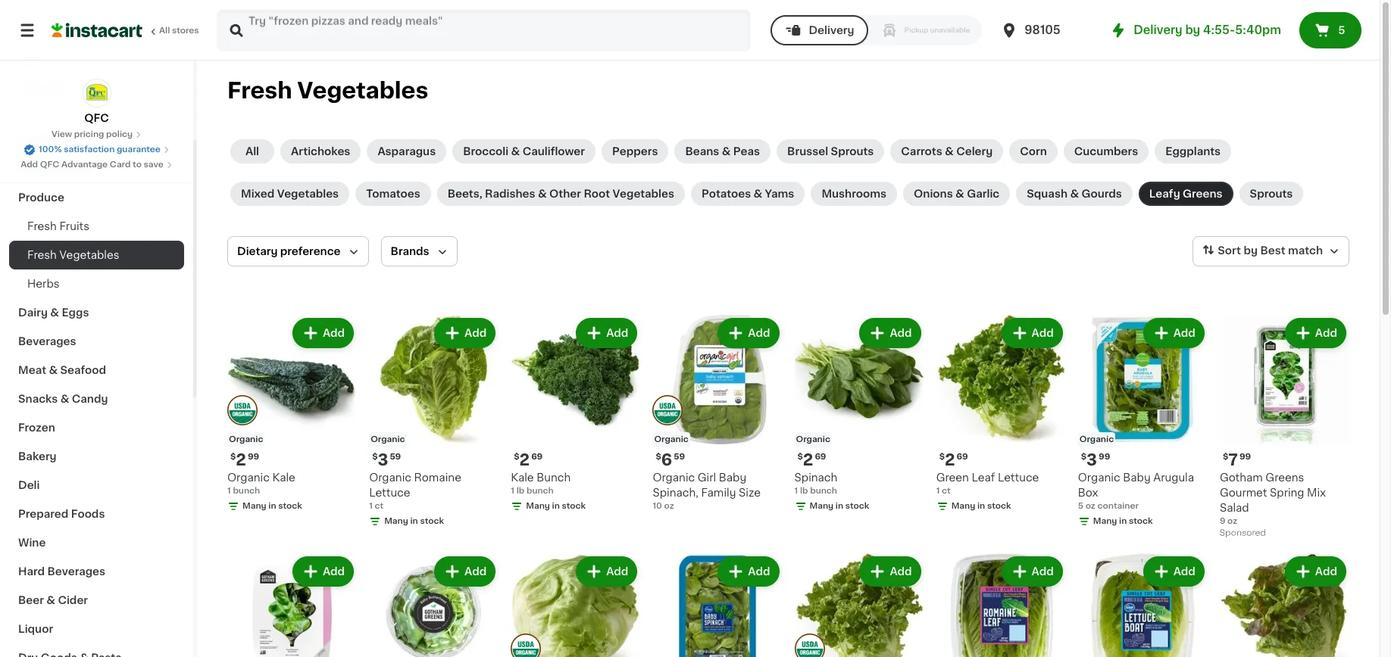 Task type: vqa. For each thing, say whether or not it's contained in the screenshot.


Task type: describe. For each thing, give the bounding box(es) containing it.
broccoli
[[463, 146, 509, 157]]

69 for green
[[957, 453, 968, 462]]

garlic
[[967, 189, 1000, 199]]

tomatoes
[[366, 189, 420, 199]]

0 vertical spatial fresh
[[227, 80, 292, 102]]

99 for 7
[[1240, 453, 1252, 462]]

fresh vegetables link
[[9, 241, 184, 270]]

3 for organic romaine lettuce
[[378, 453, 388, 469]]

cider
[[58, 596, 88, 606]]

artichokes link
[[280, 139, 361, 164]]

oz for 6
[[664, 503, 674, 511]]

$ for kale bunch
[[514, 453, 520, 462]]

qfc link
[[82, 79, 111, 126]]

spinach,
[[653, 488, 699, 499]]

spinach
[[795, 473, 838, 484]]

gourds
[[1082, 189, 1123, 199]]

all for all
[[246, 146, 259, 157]]

asparagus
[[378, 146, 436, 157]]

onions
[[914, 189, 953, 199]]

snacks
[[18, 394, 58, 405]]

organic inside organic kale 1 bunch
[[227, 473, 270, 484]]

3 for organic baby arugula box
[[1087, 453, 1098, 469]]

$ 2 69 for green
[[940, 453, 968, 469]]

beverages link
[[9, 327, 184, 356]]

size
[[739, 488, 761, 499]]

peppers link
[[602, 139, 669, 164]]

all stores link
[[52, 9, 200, 52]]

many for leaf
[[952, 503, 976, 511]]

5 inside organic baby arugula box 5 oz container
[[1078, 503, 1084, 511]]

again
[[77, 51, 107, 61]]

dietary
[[237, 246, 278, 257]]

delivery for delivery
[[809, 25, 855, 36]]

0 horizontal spatial qfc
[[40, 161, 59, 169]]

0 vertical spatial beverages
[[18, 337, 76, 347]]

save
[[144, 161, 164, 169]]

many in stock for leaf
[[952, 503, 1012, 511]]

satisfaction
[[64, 146, 115, 154]]

5 button
[[1300, 12, 1362, 49]]

item badge image
[[227, 395, 258, 426]]

many for romaine
[[384, 518, 408, 526]]

$ for organic kale
[[230, 453, 236, 462]]

bunch
[[537, 473, 571, 484]]

organic kale 1 bunch
[[227, 473, 296, 496]]

sort by
[[1218, 246, 1258, 256]]

stock for leaf
[[988, 503, 1012, 511]]

romaine
[[414, 473, 462, 484]]

cucumbers link
[[1064, 139, 1149, 164]]

$ for organic baby arugula box
[[1082, 453, 1087, 462]]

beans
[[686, 146, 720, 157]]

policy
[[106, 130, 133, 139]]

girl
[[698, 473, 716, 484]]

$ for organic romaine lettuce
[[372, 453, 378, 462]]

in for romaine
[[410, 518, 418, 526]]

lb inside "spinach 1 lb bunch"
[[800, 488, 808, 496]]

stock for romaine
[[420, 518, 444, 526]]

instacart logo image
[[52, 21, 143, 39]]

$ 2 69 for spinach
[[798, 453, 827, 469]]

best match
[[1261, 246, 1324, 256]]

59 for 3
[[390, 453, 401, 462]]

tomatoes link
[[356, 182, 431, 206]]

view pricing policy
[[51, 130, 133, 139]]

herbs link
[[9, 270, 184, 299]]

other
[[550, 189, 581, 199]]

mixed vegetables
[[241, 189, 339, 199]]

gotham
[[1220, 473, 1263, 484]]

spinach 1 lb bunch
[[795, 473, 838, 496]]

mixed vegetables link
[[230, 182, 350, 206]]

5:40pm
[[1236, 24, 1282, 36]]

carrots
[[902, 146, 943, 157]]

& for beans & peas
[[722, 146, 731, 157]]

frozen
[[18, 423, 55, 434]]

herbs
[[27, 279, 60, 290]]

match
[[1289, 246, 1324, 256]]

$ for gotham greens gourmet spring mix salad
[[1223, 453, 1229, 462]]

in for kale
[[269, 503, 276, 511]]

best
[[1261, 246, 1286, 256]]

beer & cider link
[[9, 587, 184, 616]]

ct for 3
[[375, 503, 384, 511]]

produce
[[18, 193, 64, 203]]

corn link
[[1010, 139, 1058, 164]]

leafy greens link
[[1139, 182, 1234, 206]]

cauliflower
[[523, 146, 585, 157]]

arugula
[[1154, 473, 1195, 484]]

product group containing 7
[[1220, 315, 1350, 542]]

many in stock for 1
[[810, 503, 870, 511]]

& for snacks & candy
[[60, 394, 69, 405]]

mushrooms link
[[811, 182, 897, 206]]

yams
[[765, 189, 795, 199]]

stock for baby
[[1129, 518, 1153, 526]]

ct for 2
[[942, 488, 951, 496]]

fresh fruits
[[27, 221, 89, 232]]

sort
[[1218, 246, 1242, 256]]

organic up $ 3 59
[[371, 436, 405, 444]]

organic up $ 2 99
[[229, 436, 263, 444]]

organic inside organic romaine lettuce 1 ct
[[369, 473, 412, 484]]

brussel
[[788, 146, 829, 157]]

add qfc advantage card to save
[[21, 161, 164, 169]]

sponsored badge image
[[1220, 530, 1266, 538]]

container
[[1098, 503, 1139, 511]]

leaf
[[972, 473, 996, 484]]

vegetables down peppers link
[[613, 189, 675, 199]]

100% satisfaction guarantee
[[39, 146, 161, 154]]

many in stock for bunch
[[526, 503, 586, 511]]

69 for kale
[[531, 453, 543, 462]]

0 horizontal spatial sprouts
[[831, 146, 874, 157]]

to
[[133, 161, 142, 169]]

kale inside kale bunch 1 lb bunch
[[511, 473, 534, 484]]

1 vertical spatial beverages
[[47, 567, 105, 578]]

liquor
[[18, 625, 53, 635]]

6
[[662, 453, 672, 469]]

fresh vegetables inside 'link'
[[27, 250, 119, 261]]

7
[[1229, 453, 1239, 469]]

peppers
[[612, 146, 658, 157]]

2 for kale
[[520, 453, 530, 469]]

radishes
[[485, 189, 536, 199]]

deli link
[[9, 471, 184, 500]]

brands button
[[381, 237, 458, 267]]

many in stock for kale
[[243, 503, 302, 511]]

1 vertical spatial sprouts
[[1250, 189, 1293, 199]]

& for squash & gourds
[[1071, 189, 1080, 199]]

in for 1
[[836, 503, 844, 511]]

1 inside organic romaine lettuce 1 ct
[[369, 503, 373, 511]]

stock for kale
[[278, 503, 302, 511]]

69 for spinach
[[815, 453, 827, 462]]

organic up $ 6 59
[[654, 436, 689, 444]]

vegetables down artichokes 'link'
[[277, 189, 339, 199]]

98105
[[1025, 24, 1061, 36]]

1 horizontal spatial item badge image
[[653, 395, 683, 426]]

in for bunch
[[552, 503, 560, 511]]

9
[[1220, 518, 1226, 526]]

snacks & candy
[[18, 394, 108, 405]]

lb inside kale bunch 1 lb bunch
[[517, 488, 525, 496]]

greens for leafy
[[1183, 189, 1223, 199]]

$ for green leaf lettuce
[[940, 453, 945, 462]]

kale bunch 1 lb bunch
[[511, 473, 571, 496]]

leafy greens
[[1150, 189, 1223, 199]]

& for beer & cider
[[47, 596, 55, 606]]



Task type: locate. For each thing, give the bounding box(es) containing it.
snacks & candy link
[[9, 385, 184, 414]]

2 for green
[[945, 453, 955, 469]]

& for dairy & eggs
[[50, 308, 59, 318]]

organic up $ 3 99 on the bottom right
[[1080, 436, 1114, 444]]

many for baby
[[1094, 518, 1118, 526]]

3 bunch from the left
[[810, 488, 838, 496]]

& inside potatoes & yams link
[[754, 189, 763, 199]]

eggplants
[[1166, 146, 1221, 157]]

& inside squash & gourds link
[[1071, 189, 1080, 199]]

celery
[[957, 146, 993, 157]]

many in stock down kale bunch 1 lb bunch
[[526, 503, 586, 511]]

0 horizontal spatial 69
[[531, 453, 543, 462]]

1 horizontal spatial ct
[[942, 488, 951, 496]]

hard beverages
[[18, 567, 105, 578]]

many in stock for baby
[[1094, 518, 1153, 526]]

5 inside button
[[1339, 25, 1346, 36]]

1 vertical spatial qfc
[[40, 161, 59, 169]]

many in stock down organic romaine lettuce 1 ct
[[384, 518, 444, 526]]

99 inside $ 3 99
[[1099, 453, 1111, 462]]

$ up organic romaine lettuce 1 ct
[[372, 453, 378, 462]]

1 vertical spatial by
[[1244, 246, 1258, 256]]

organic baby arugula box 5 oz container
[[1078, 473, 1195, 511]]

1 59 from the left
[[390, 453, 401, 462]]

1 horizontal spatial kale
[[511, 473, 534, 484]]

0 horizontal spatial oz
[[664, 503, 674, 511]]

$ 2 69 up kale bunch 1 lb bunch
[[514, 453, 543, 469]]

bunch inside organic kale 1 bunch
[[233, 488, 260, 496]]

1 horizontal spatial all
[[246, 146, 259, 157]]

oz inside "gotham greens gourmet spring mix salad 9 oz"
[[1228, 518, 1238, 526]]

3 up organic romaine lettuce 1 ct
[[378, 453, 388, 469]]

product group containing 6
[[653, 315, 783, 513]]

1 horizontal spatial 5
[[1339, 25, 1346, 36]]

0 vertical spatial fresh vegetables
[[227, 80, 429, 102]]

bunch down the spinach
[[810, 488, 838, 496]]

1 horizontal spatial sprouts
[[1250, 189, 1293, 199]]

brands
[[391, 246, 429, 257]]

2 baby from the left
[[1124, 473, 1151, 484]]

view pricing policy link
[[51, 129, 142, 141]]

lettuce inside green leaf lettuce 1 ct
[[998, 473, 1040, 484]]

1 horizontal spatial oz
[[1086, 503, 1096, 511]]

asparagus link
[[367, 139, 447, 164]]

& left garlic
[[956, 189, 965, 199]]

add
[[21, 161, 38, 169], [323, 328, 345, 339], [465, 328, 487, 339], [607, 328, 629, 339], [748, 328, 771, 339], [890, 328, 912, 339], [1032, 328, 1054, 339], [1174, 328, 1196, 339], [1316, 328, 1338, 339], [323, 567, 345, 578], [465, 567, 487, 578], [607, 567, 629, 578], [748, 567, 771, 578], [890, 567, 912, 578], [1032, 567, 1054, 578], [1174, 567, 1196, 578], [1316, 567, 1338, 578]]

service type group
[[771, 15, 983, 45]]

stores
[[172, 27, 199, 35]]

& left "candy"
[[60, 394, 69, 405]]

& right beer
[[47, 596, 55, 606]]

all left stores
[[159, 27, 170, 35]]

many down organic kale 1 bunch
[[243, 503, 267, 511]]

mixed
[[241, 189, 275, 199]]

$ inside $ 6 59
[[656, 453, 662, 462]]

2 vertical spatial fresh
[[27, 250, 57, 261]]

fruits
[[59, 221, 89, 232]]

& right broccoli
[[511, 146, 520, 157]]

5 $ from the left
[[798, 453, 803, 462]]

3 99 from the left
[[1240, 453, 1252, 462]]

& left other at the left of page
[[538, 189, 547, 199]]

1 horizontal spatial qfc
[[84, 113, 109, 124]]

ct inside green leaf lettuce 1 ct
[[942, 488, 951, 496]]

& inside onions & garlic link
[[956, 189, 965, 199]]

0 horizontal spatial 3
[[378, 453, 388, 469]]

0 horizontal spatial bunch
[[233, 488, 260, 496]]

stock for bunch
[[562, 503, 586, 511]]

Best match Sort by field
[[1193, 237, 1350, 267]]

fresh up herbs
[[27, 250, 57, 261]]

stock for 1
[[846, 503, 870, 511]]

thanksgiving link
[[9, 155, 184, 183]]

1 inside organic kale 1 bunch
[[227, 488, 231, 496]]

organic down $ 3 99 on the bottom right
[[1078, 473, 1121, 484]]

3 $ 2 69 from the left
[[940, 453, 968, 469]]

0 horizontal spatial fresh vegetables
[[27, 250, 119, 261]]

beverages down dairy & eggs
[[18, 337, 76, 347]]

2 2 from the left
[[520, 453, 530, 469]]

$
[[230, 453, 236, 462], [372, 453, 378, 462], [514, 453, 520, 462], [656, 453, 662, 462], [798, 453, 803, 462], [940, 453, 945, 462], [1082, 453, 1087, 462], [1223, 453, 1229, 462]]

59 right 6
[[674, 453, 685, 462]]

1 bunch from the left
[[233, 488, 260, 496]]

1 inside kale bunch 1 lb bunch
[[511, 488, 515, 496]]

1 inside green leaf lettuce 1 ct
[[937, 488, 940, 496]]

squash
[[1027, 189, 1068, 199]]

frozen link
[[9, 414, 184, 443]]

lettuce inside organic romaine lettuce 1 ct
[[369, 488, 411, 499]]

59 inside $ 3 59
[[390, 453, 401, 462]]

cucumbers
[[1075, 146, 1139, 157]]

squash & gourds
[[1027, 189, 1123, 199]]

& inside beets, radishes & other root vegetables link
[[538, 189, 547, 199]]

family
[[701, 488, 736, 499]]

corn
[[1020, 146, 1047, 157]]

3 $ from the left
[[514, 453, 520, 462]]

3 up box
[[1087, 453, 1098, 469]]

$ 2 69 for kale
[[514, 453, 543, 469]]

1 69 from the left
[[531, 453, 543, 462]]

0 horizontal spatial lb
[[517, 488, 525, 496]]

hard beverages link
[[9, 558, 184, 587]]

in down organic kale 1 bunch
[[269, 503, 276, 511]]

add qfc advantage card to save link
[[21, 159, 173, 171]]

1 vertical spatial lettuce
[[369, 488, 411, 499]]

dairy & eggs link
[[9, 299, 184, 327]]

6 $ from the left
[[940, 453, 945, 462]]

ct down green
[[942, 488, 951, 496]]

99 up organic baby arugula box 5 oz container
[[1099, 453, 1111, 462]]

liquor link
[[9, 616, 184, 644]]

& for meat & seafood
[[49, 365, 58, 376]]

kale inside organic kale 1 bunch
[[272, 473, 296, 484]]

4:55-
[[1204, 24, 1236, 36]]

& left gourds
[[1071, 189, 1080, 199]]

1 baby from the left
[[719, 473, 747, 484]]

1 lb from the left
[[517, 488, 525, 496]]

lettuce down $ 3 59
[[369, 488, 411, 499]]

meat & seafood
[[18, 365, 106, 376]]

2 up the spinach
[[803, 453, 814, 469]]

greens up spring
[[1266, 473, 1305, 484]]

99 for 3
[[1099, 453, 1111, 462]]

& for potatoes & yams
[[754, 189, 763, 199]]

fresh up all link
[[227, 80, 292, 102]]

& inside beer & cider link
[[47, 596, 55, 606]]

oz right 9
[[1228, 518, 1238, 526]]

sprouts link
[[1240, 182, 1304, 206]]

& for broccoli & cauliflower
[[511, 146, 520, 157]]

root
[[584, 189, 610, 199]]

bunch for organic
[[233, 488, 260, 496]]

baby up family
[[719, 473, 747, 484]]

broccoli & cauliflower
[[463, 146, 585, 157]]

1 horizontal spatial 3
[[1087, 453, 1098, 469]]

many in stock for romaine
[[384, 518, 444, 526]]

bunch down $ 2 99
[[233, 488, 260, 496]]

0 horizontal spatial 99
[[248, 453, 259, 462]]

2 up green
[[945, 453, 955, 469]]

gotham greens gourmet spring mix salad 9 oz
[[1220, 473, 1327, 526]]

1 vertical spatial 5
[[1078, 503, 1084, 511]]

0 horizontal spatial 5
[[1078, 503, 1084, 511]]

0 horizontal spatial all
[[159, 27, 170, 35]]

98105 button
[[1001, 9, 1092, 52]]

& left eggs
[[50, 308, 59, 318]]

in down kale bunch 1 lb bunch
[[552, 503, 560, 511]]

by for sort
[[1244, 246, 1258, 256]]

all up mixed
[[246, 146, 259, 157]]

in
[[269, 503, 276, 511], [552, 503, 560, 511], [836, 503, 844, 511], [978, 503, 986, 511], [410, 518, 418, 526], [1120, 518, 1127, 526]]

0 horizontal spatial $ 2 69
[[514, 453, 543, 469]]

sprouts up mushrooms link at the top right of the page
[[831, 146, 874, 157]]

beans & peas link
[[675, 139, 771, 164]]

0 horizontal spatial 59
[[390, 453, 401, 462]]

$ inside $ 3 99
[[1082, 453, 1087, 462]]

& inside meat & seafood link
[[49, 365, 58, 376]]

potatoes & yams link
[[691, 182, 805, 206]]

organic down $ 3 59
[[369, 473, 412, 484]]

0 horizontal spatial item badge image
[[511, 634, 541, 658]]

0 vertical spatial by
[[1186, 24, 1201, 36]]

gourmet
[[1220, 488, 1268, 499]]

0 vertical spatial greens
[[1183, 189, 1223, 199]]

1 horizontal spatial 59
[[674, 453, 685, 462]]

1 3 from the left
[[378, 453, 388, 469]]

& right meat
[[49, 365, 58, 376]]

ct down $ 3 59
[[375, 503, 384, 511]]

buy it again link
[[9, 41, 184, 71]]

1 horizontal spatial bunch
[[527, 488, 554, 496]]

meat & seafood link
[[9, 356, 184, 385]]

many down kale bunch 1 lb bunch
[[526, 503, 550, 511]]

item badge image
[[653, 395, 683, 426], [511, 634, 541, 658], [795, 634, 825, 658]]

bunch down bunch
[[527, 488, 554, 496]]

lists link
[[9, 71, 184, 102]]

99 right 7
[[1240, 453, 1252, 462]]

1 horizontal spatial 69
[[815, 453, 827, 462]]

brussel sprouts
[[788, 146, 874, 157]]

3 2 from the left
[[803, 453, 814, 469]]

2 kale from the left
[[511, 473, 534, 484]]

1 2 from the left
[[236, 453, 246, 469]]

2 3 from the left
[[1087, 453, 1098, 469]]

2 horizontal spatial 99
[[1240, 453, 1252, 462]]

fresh inside "link"
[[27, 221, 57, 232]]

qfc down 100%
[[40, 161, 59, 169]]

0 horizontal spatial greens
[[1183, 189, 1223, 199]]

$ up organic kale 1 bunch
[[230, 453, 236, 462]]

$ 2 69 up the spinach
[[798, 453, 827, 469]]

59 inside $ 6 59
[[674, 453, 685, 462]]

dietary preference button
[[227, 237, 369, 267]]

beer
[[18, 596, 44, 606]]

2 99 from the left
[[1099, 453, 1111, 462]]

candy
[[72, 394, 108, 405]]

1 horizontal spatial fresh vegetables
[[227, 80, 429, 102]]

eggplants link
[[1155, 139, 1232, 164]]

greens inside "gotham greens gourmet spring mix salad 9 oz"
[[1266, 473, 1305, 484]]

1 horizontal spatial lettuce
[[998, 473, 1040, 484]]

10
[[653, 503, 662, 511]]

& left peas
[[722, 146, 731, 157]]

$ up box
[[1082, 453, 1087, 462]]

beets, radishes & other root vegetables link
[[437, 182, 685, 206]]

delivery inside button
[[809, 25, 855, 36]]

beverages up cider
[[47, 567, 105, 578]]

qfc logo image
[[82, 79, 111, 108]]

& inside carrots & celery link
[[945, 146, 954, 157]]

1 vertical spatial fresh vegetables
[[27, 250, 119, 261]]

fresh for fresh fruits
[[27, 250, 57, 261]]

vegetables up artichokes
[[297, 80, 429, 102]]

mix
[[1308, 488, 1327, 499]]

& inside beans & peas link
[[722, 146, 731, 157]]

delivery button
[[771, 15, 868, 45]]

100% satisfaction guarantee button
[[24, 141, 170, 156]]

8 $ from the left
[[1223, 453, 1229, 462]]

0 vertical spatial lettuce
[[998, 473, 1040, 484]]

$ up green
[[940, 453, 945, 462]]

$ inside $ 3 59
[[372, 453, 378, 462]]

in down container
[[1120, 518, 1127, 526]]

$ 6 59
[[656, 453, 685, 469]]

& for onions & garlic
[[956, 189, 965, 199]]

ct inside organic romaine lettuce 1 ct
[[375, 503, 384, 511]]

beans & peas
[[686, 146, 760, 157]]

2 lb from the left
[[800, 488, 808, 496]]

bunch inside "spinach 1 lb bunch"
[[810, 488, 838, 496]]

hard
[[18, 567, 45, 578]]

$ up kale bunch 1 lb bunch
[[514, 453, 520, 462]]

organic inside organic girl baby spinach, family size 10 oz
[[653, 473, 695, 484]]

1 vertical spatial all
[[246, 146, 259, 157]]

lettuce right 'leaf'
[[998, 473, 1040, 484]]

organic up the spinach
[[796, 436, 831, 444]]

view
[[51, 130, 72, 139]]

7 $ from the left
[[1082, 453, 1087, 462]]

baby up container
[[1124, 473, 1151, 484]]

in down green leaf lettuce 1 ct
[[978, 503, 986, 511]]

organic girl baby spinach, family size 10 oz
[[653, 473, 761, 511]]

2 horizontal spatial 69
[[957, 453, 968, 462]]

0 horizontal spatial delivery
[[809, 25, 855, 36]]

organic up spinach,
[[653, 473, 695, 484]]

69 up green
[[957, 453, 968, 462]]

in for leaf
[[978, 503, 986, 511]]

2 horizontal spatial oz
[[1228, 518, 1238, 526]]

broccoli & cauliflower link
[[453, 139, 596, 164]]

2 horizontal spatial $ 2 69
[[940, 453, 968, 469]]

many down "spinach 1 lb bunch"
[[810, 503, 834, 511]]

Search field
[[218, 11, 750, 50]]

0 vertical spatial ct
[[942, 488, 951, 496]]

qfc inside "link"
[[84, 113, 109, 124]]

by right sort
[[1244, 246, 1258, 256]]

many in stock down green leaf lettuce 1 ct
[[952, 503, 1012, 511]]

1 inside "spinach 1 lb bunch"
[[795, 488, 798, 496]]

0 horizontal spatial by
[[1186, 24, 1201, 36]]

many in stock down organic kale 1 bunch
[[243, 503, 302, 511]]

many for bunch
[[526, 503, 550, 511]]

bunch for spinach
[[810, 488, 838, 496]]

2 up organic kale 1 bunch
[[236, 453, 246, 469]]

1 kale from the left
[[272, 473, 296, 484]]

1 horizontal spatial greens
[[1266, 473, 1305, 484]]

4 2 from the left
[[945, 453, 955, 469]]

foods
[[71, 509, 105, 520]]

oz right the 10
[[664, 503, 674, 511]]

many in stock down "spinach 1 lb bunch"
[[810, 503, 870, 511]]

& inside 'dairy & eggs' link
[[50, 308, 59, 318]]

& inside broccoli & cauliflower link
[[511, 146, 520, 157]]

1 $ 2 69 from the left
[[514, 453, 543, 469]]

99 for 2
[[248, 453, 259, 462]]

by inside delivery by 4:55-5:40pm link
[[1186, 24, 1201, 36]]

vegetables up herbs link
[[59, 250, 119, 261]]

lettuce for 2
[[998, 473, 1040, 484]]

peas
[[734, 146, 760, 157]]

in down "spinach 1 lb bunch"
[[836, 503, 844, 511]]

2 for organic
[[236, 453, 246, 469]]

recipes link
[[9, 126, 184, 155]]

in for baby
[[1120, 518, 1127, 526]]

& inside snacks & candy link
[[60, 394, 69, 405]]

many in stock down container
[[1094, 518, 1153, 526]]

dairy & eggs
[[18, 308, 89, 318]]

wine link
[[9, 529, 184, 558]]

2 59 from the left
[[674, 453, 685, 462]]

$ up spinach,
[[656, 453, 662, 462]]

59 for 6
[[674, 453, 685, 462]]

delivery by 4:55-5:40pm
[[1134, 24, 1282, 36]]

2 $ from the left
[[372, 453, 378, 462]]

1 vertical spatial greens
[[1266, 473, 1305, 484]]

$ up the spinach
[[798, 453, 803, 462]]

product group
[[227, 315, 357, 516], [369, 315, 499, 531], [511, 315, 641, 516], [653, 315, 783, 513], [795, 315, 925, 516], [937, 315, 1066, 516], [1078, 315, 1208, 531], [1220, 315, 1350, 542], [227, 554, 357, 658], [369, 554, 499, 658], [511, 554, 641, 658], [653, 554, 783, 658], [795, 554, 925, 658], [937, 554, 1066, 658], [1078, 554, 1208, 658], [1220, 554, 1350, 658]]

99 inside $ 7 99
[[1240, 453, 1252, 462]]

baby inside organic girl baby spinach, family size 10 oz
[[719, 473, 747, 484]]

2 up kale bunch 1 lb bunch
[[520, 453, 530, 469]]

0 horizontal spatial ct
[[375, 503, 384, 511]]

0 horizontal spatial lettuce
[[369, 488, 411, 499]]

0 vertical spatial 5
[[1339, 25, 1346, 36]]

None search field
[[217, 9, 752, 52]]

$ 2 69 up green
[[940, 453, 968, 469]]

0 vertical spatial qfc
[[84, 113, 109, 124]]

prepared foods link
[[9, 500, 184, 529]]

1 horizontal spatial delivery
[[1134, 24, 1183, 36]]

fresh down produce
[[27, 221, 57, 232]]

2 $ 2 69 from the left
[[798, 453, 827, 469]]

in down organic romaine lettuce 1 ct
[[410, 518, 418, 526]]

sprouts up best at right
[[1250, 189, 1293, 199]]

1 99 from the left
[[248, 453, 259, 462]]

oz inside organic baby arugula box 5 oz container
[[1086, 503, 1096, 511]]

1 $ from the left
[[230, 453, 236, 462]]

potatoes & yams
[[702, 189, 795, 199]]

0 vertical spatial all
[[159, 27, 170, 35]]

99 up organic kale 1 bunch
[[248, 453, 259, 462]]

& for carrots & celery
[[945, 146, 954, 157]]

dairy
[[18, 308, 48, 318]]

delivery for delivery by 4:55-5:40pm
[[1134, 24, 1183, 36]]

1 horizontal spatial $ 2 69
[[798, 453, 827, 469]]

0 horizontal spatial kale
[[272, 473, 296, 484]]

by inside best match sort by field
[[1244, 246, 1258, 256]]

delivery by 4:55-5:40pm link
[[1110, 21, 1282, 39]]

eggs
[[62, 308, 89, 318]]

$ inside $ 2 99
[[230, 453, 236, 462]]

vegetables
[[297, 80, 429, 102], [277, 189, 339, 199], [613, 189, 675, 199], [59, 250, 119, 261]]

many down green
[[952, 503, 976, 511]]

69 up bunch
[[531, 453, 543, 462]]

$ for organic girl baby spinach, family size
[[656, 453, 662, 462]]

1 horizontal spatial lb
[[800, 488, 808, 496]]

4 $ from the left
[[656, 453, 662, 462]]

1 horizontal spatial baby
[[1124, 473, 1151, 484]]

1 horizontal spatial by
[[1244, 246, 1258, 256]]

vegetables inside 'link'
[[59, 250, 119, 261]]

organic down $ 2 99
[[227, 473, 270, 484]]

fresh for produce
[[27, 221, 57, 232]]

oz for 7
[[1228, 518, 1238, 526]]

2 horizontal spatial item badge image
[[795, 634, 825, 658]]

100%
[[39, 146, 62, 154]]

$ 3 99
[[1082, 453, 1111, 469]]

potatoes
[[702, 189, 751, 199]]

2 horizontal spatial bunch
[[810, 488, 838, 496]]

many down container
[[1094, 518, 1118, 526]]

$ for spinach
[[798, 453, 803, 462]]

0 vertical spatial sprouts
[[831, 146, 874, 157]]

fresh vegetables down fruits
[[27, 250, 119, 261]]

lettuce for 3
[[369, 488, 411, 499]]

2 for spinach
[[803, 453, 814, 469]]

3 69 from the left
[[957, 453, 968, 462]]

baby inside organic baby arugula box 5 oz container
[[1124, 473, 1151, 484]]

produce link
[[9, 183, 184, 212]]

organic inside organic baby arugula box 5 oz container
[[1078, 473, 1121, 484]]

$ up gotham
[[1223, 453, 1229, 462]]

1 horizontal spatial 99
[[1099, 453, 1111, 462]]

0 horizontal spatial baby
[[719, 473, 747, 484]]

1 vertical spatial ct
[[375, 503, 384, 511]]

2 69 from the left
[[815, 453, 827, 462]]

2 bunch from the left
[[527, 488, 554, 496]]

& left celery
[[945, 146, 954, 157]]

$ inside $ 7 99
[[1223, 453, 1229, 462]]

fresh vegetables up artichokes
[[227, 80, 429, 102]]

many for 1
[[810, 503, 834, 511]]

all for all stores
[[159, 27, 170, 35]]

oz inside organic girl baby spinach, family size 10 oz
[[664, 503, 674, 511]]

many down organic romaine lettuce 1 ct
[[384, 518, 408, 526]]

bunch inside kale bunch 1 lb bunch
[[527, 488, 554, 496]]

1 vertical spatial fresh
[[27, 221, 57, 232]]

bakery
[[18, 452, 57, 462]]

many for kale
[[243, 503, 267, 511]]

59 up organic romaine lettuce 1 ct
[[390, 453, 401, 462]]

preference
[[280, 246, 341, 257]]

99 inside $ 2 99
[[248, 453, 259, 462]]

qfc up view pricing policy link
[[84, 113, 109, 124]]

by for delivery
[[1186, 24, 1201, 36]]

oz down box
[[1086, 503, 1096, 511]]

prepared
[[18, 509, 68, 520]]

by left 4:55-
[[1186, 24, 1201, 36]]

many
[[243, 503, 267, 511], [526, 503, 550, 511], [810, 503, 834, 511], [952, 503, 976, 511], [384, 518, 408, 526], [1094, 518, 1118, 526]]

squash & gourds link
[[1017, 182, 1133, 206]]

greens right leafy
[[1183, 189, 1223, 199]]

buy it again
[[42, 51, 107, 61]]

fresh inside 'link'
[[27, 250, 57, 261]]

& left yams
[[754, 189, 763, 199]]

greens for gotham
[[1266, 473, 1305, 484]]

bakery link
[[9, 443, 184, 471]]

69 up the spinach
[[815, 453, 827, 462]]



